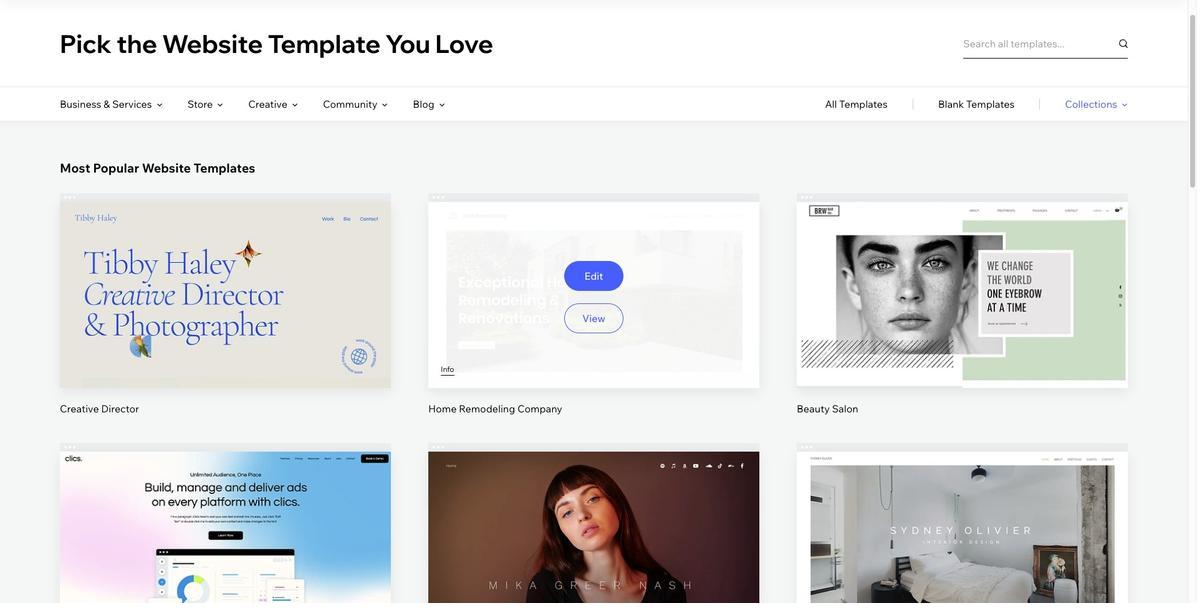 Task type: vqa. For each thing, say whether or not it's contained in the screenshot.
YOU
yes



Task type: locate. For each thing, give the bounding box(es) containing it.
view
[[214, 313, 237, 325], [583, 313, 606, 325], [951, 313, 975, 325], [214, 563, 237, 575], [583, 563, 606, 575], [951, 563, 975, 575]]

1 horizontal spatial templates
[[840, 98, 888, 110]]

view for most popular website templates - beauty salon image at right
[[951, 313, 975, 325]]

view for most popular website templates - creative director image
[[214, 313, 237, 325]]

edit for edit button related to "view" popup button inside home remodeling company group
[[585, 270, 604, 283]]

0 horizontal spatial creative
[[60, 403, 99, 415]]

templates
[[840, 98, 888, 110], [967, 98, 1015, 110], [194, 160, 255, 176]]

beauty salon group
[[797, 193, 1129, 416]]

edit button inside beauty salon group
[[933, 262, 993, 292]]

website right popular
[[142, 160, 191, 176]]

templates inside blank templates link
[[967, 98, 1015, 110]]

blank templates link
[[939, 87, 1015, 121]]

salon
[[833, 403, 859, 415]]

pick
[[60, 28, 112, 59]]

edit button for "view" popup button related to most popular website templates - ad tech startup "image"
[[196, 512, 255, 542]]

services
[[112, 98, 152, 110]]

business & services
[[60, 98, 152, 110]]

most popular website templates - creative director image
[[60, 202, 391, 389]]

remodeling
[[459, 403, 516, 415]]

view for most popular website templates - musician image
[[583, 563, 606, 575]]

website
[[162, 28, 263, 59], [142, 160, 191, 176]]

view inside beauty salon group
[[951, 313, 975, 325]]

view button inside "creative director" group
[[196, 304, 255, 334]]

template
[[268, 28, 381, 59]]

edit button inside "creative director" group
[[196, 262, 255, 292]]

2 horizontal spatial templates
[[967, 98, 1015, 110]]

edit for edit button within the "creative director" group
[[216, 270, 235, 283]]

creative director
[[60, 403, 139, 415]]

creative down pick the website template you love
[[248, 98, 288, 110]]

website up store
[[162, 28, 263, 59]]

most popular website templates - home remodeling company image
[[429, 202, 760, 389]]

1 vertical spatial website
[[142, 160, 191, 176]]

edit
[[216, 270, 235, 283], [585, 270, 604, 283], [954, 270, 972, 283], [216, 520, 235, 533], [585, 520, 604, 533], [954, 520, 972, 533]]

creative left director at the left of page
[[60, 403, 99, 415]]

view button for most popular website templates - musician image
[[565, 554, 624, 584]]

0 vertical spatial website
[[162, 28, 263, 59]]

generic categories element
[[826, 87, 1129, 121]]

beauty salon
[[797, 403, 859, 415]]

blank
[[939, 98, 965, 110]]

collections
[[1066, 98, 1118, 110]]

edit button for "view" popup button within the "creative director" group
[[196, 262, 255, 292]]

1 horizontal spatial creative
[[248, 98, 288, 110]]

edit for edit button associated with "view" popup button for most popular website templates - musician image
[[585, 520, 604, 533]]

popular
[[93, 160, 139, 176]]

0 vertical spatial creative
[[248, 98, 288, 110]]

beauty
[[797, 403, 830, 415]]

blog
[[413, 98, 435, 110]]

most popular website templates - interior designer image
[[797, 452, 1129, 604]]

edit for edit button for "view" popup button associated with most popular website templates - interior designer image on the right bottom
[[954, 520, 972, 533]]

templates inside all templates 'link'
[[840, 98, 888, 110]]

edit inside beauty salon group
[[954, 270, 972, 283]]

view for most popular website templates - interior designer image on the right bottom
[[951, 563, 975, 575]]

creative inside categories by subject element
[[248, 98, 288, 110]]

edit button
[[196, 262, 255, 292], [565, 262, 624, 292], [933, 262, 993, 292], [196, 512, 255, 542], [565, 512, 624, 542], [933, 512, 993, 542]]

all templates link
[[826, 87, 888, 121]]

None search field
[[964, 28, 1129, 58]]

creative for creative director
[[60, 403, 99, 415]]

creative for creative
[[248, 98, 288, 110]]

view inside "creative director" group
[[214, 313, 237, 325]]

0 horizontal spatial templates
[[194, 160, 255, 176]]

business
[[60, 98, 101, 110]]

website for popular
[[142, 160, 191, 176]]

view button for most popular website templates - creative director image
[[196, 304, 255, 334]]

1 vertical spatial creative
[[60, 403, 99, 415]]

creative
[[248, 98, 288, 110], [60, 403, 99, 415]]

edit inside home remodeling company group
[[585, 270, 604, 283]]

edit for "view" popup button related to most popular website templates - ad tech startup "image" edit button
[[216, 520, 235, 533]]

view button
[[196, 304, 255, 334], [565, 304, 624, 334], [933, 304, 993, 334], [196, 554, 255, 584], [565, 554, 624, 584], [933, 554, 993, 584]]

edit inside "creative director" group
[[216, 270, 235, 283]]

creative inside "creative director" group
[[60, 403, 99, 415]]

info
[[441, 365, 455, 374]]

company
[[518, 403, 563, 415]]

director
[[101, 403, 139, 415]]

view button inside beauty salon group
[[933, 304, 993, 334]]



Task type: describe. For each thing, give the bounding box(es) containing it.
creative director group
[[60, 193, 391, 416]]

edit button for "view" popup button for most popular website templates - musician image
[[565, 512, 624, 542]]

categories. use the left and right arrow keys to navigate the menu element
[[0, 87, 1189, 121]]

view inside home remodeling company group
[[583, 313, 606, 325]]

most
[[60, 160, 90, 176]]

all templates
[[826, 98, 888, 110]]

view button inside home remodeling company group
[[565, 304, 624, 334]]

home remodeling company
[[429, 403, 563, 415]]

most popular website templates - ad tech startup image
[[60, 452, 391, 604]]

love
[[436, 28, 494, 59]]

edit button for "view" popup button associated with most popular website templates - interior designer image on the right bottom
[[933, 512, 993, 542]]

most popular website templates - musician image
[[429, 452, 760, 604]]

you
[[386, 28, 431, 59]]

community
[[323, 98, 378, 110]]

templates for all templates
[[840, 98, 888, 110]]

home
[[429, 403, 457, 415]]

most popular website templates
[[60, 160, 255, 176]]

view button for most popular website templates - ad tech startup "image"
[[196, 554, 255, 584]]

categories by subject element
[[60, 87, 445, 121]]

&
[[104, 98, 110, 110]]

edit button for "view" popup button inside home remodeling company group
[[565, 262, 624, 292]]

edit for edit button within the beauty salon group
[[954, 270, 972, 283]]

Search search field
[[964, 28, 1129, 58]]

view button for most popular website templates - beauty salon image at right
[[933, 304, 993, 334]]

pick the website template you love
[[60, 28, 494, 59]]

website for the
[[162, 28, 263, 59]]

edit button for "view" popup button inside the beauty salon group
[[933, 262, 993, 292]]

the
[[117, 28, 157, 59]]

most popular website templates - beauty salon image
[[797, 202, 1129, 389]]

home remodeling company group
[[429, 193, 760, 416]]

info button
[[441, 364, 455, 376]]

view for most popular website templates - ad tech startup "image"
[[214, 563, 237, 575]]

templates for blank templates
[[967, 98, 1015, 110]]

store
[[188, 98, 213, 110]]

view button for most popular website templates - interior designer image on the right bottom
[[933, 554, 993, 584]]

all
[[826, 98, 838, 110]]

blank templates
[[939, 98, 1015, 110]]



